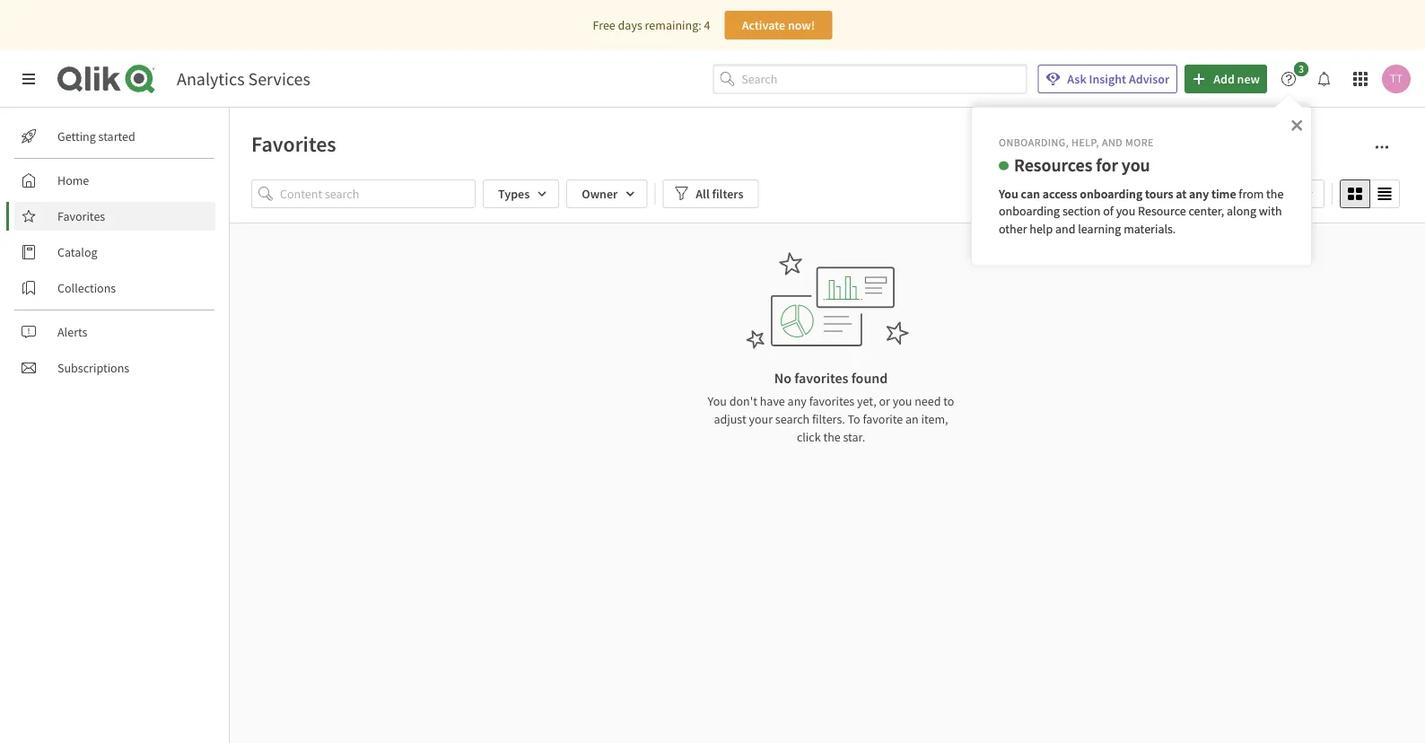 Task type: vqa. For each thing, say whether or not it's contained in the screenshot.
or
yes



Task type: locate. For each thing, give the bounding box(es) containing it.
ask insight advisor button
[[1038, 65, 1178, 93]]

1 horizontal spatial the
[[1267, 185, 1284, 201]]

collections
[[57, 280, 116, 296]]

0 horizontal spatial favorites
[[57, 208, 105, 224]]

any inside the × dialog
[[1189, 185, 1209, 201]]

you
[[999, 185, 1019, 201], [708, 393, 727, 409]]

any up search
[[788, 393, 807, 409]]

types
[[498, 186, 530, 202]]

onboarding
[[1080, 185, 1143, 201], [999, 203, 1060, 219]]

you right the of
[[1116, 203, 1136, 219]]

resources for you
[[1014, 154, 1151, 176]]

you
[[1122, 154, 1151, 176], [1116, 203, 1136, 219], [893, 393, 912, 409]]

need
[[915, 393, 941, 409]]

1 horizontal spatial any
[[1189, 185, 1209, 201]]

Search text field
[[742, 64, 1027, 94]]

any
[[1189, 185, 1209, 201], [788, 393, 807, 409]]

1 vertical spatial and
[[1056, 221, 1076, 237]]

onboarding up the of
[[1080, 185, 1143, 201]]

1 horizontal spatial onboarding
[[1080, 185, 1143, 201]]

3 button
[[1275, 62, 1314, 93]]

filters
[[712, 186, 744, 202]]

advisor
[[1129, 71, 1170, 87]]

×
[[1291, 111, 1303, 136]]

no
[[774, 369, 792, 387]]

and down section
[[1056, 221, 1076, 237]]

owner
[[582, 186, 618, 202]]

you up adjust on the right of the page
[[708, 393, 727, 409]]

from
[[1239, 185, 1264, 201]]

4
[[704, 17, 710, 33]]

now!
[[788, 17, 815, 33]]

you right or
[[893, 393, 912, 409]]

0 vertical spatial favorites
[[251, 130, 336, 157]]

add new
[[1214, 71, 1260, 87]]

star.
[[843, 429, 865, 445]]

an
[[906, 411, 919, 427]]

searchbar element
[[713, 64, 1027, 94]]

favorites inside navigation pane element
[[57, 208, 105, 224]]

along
[[1227, 203, 1257, 219]]

1 horizontal spatial you
[[999, 185, 1019, 201]]

getting
[[57, 128, 96, 145]]

analytics
[[177, 68, 245, 90]]

0 vertical spatial the
[[1267, 185, 1284, 201]]

collections link
[[14, 274, 215, 302]]

0 horizontal spatial the
[[823, 429, 841, 445]]

favorites
[[795, 369, 849, 387], [809, 393, 855, 409]]

you down more
[[1122, 154, 1151, 176]]

and up the for
[[1102, 135, 1123, 149]]

the up with
[[1267, 185, 1284, 201]]

1 vertical spatial you
[[1116, 203, 1136, 219]]

you can access onboarding tours at any time
[[999, 185, 1236, 201]]

0 horizontal spatial any
[[788, 393, 807, 409]]

free days remaining: 4
[[593, 17, 710, 33]]

home link
[[14, 166, 215, 195]]

center,
[[1189, 203, 1225, 219]]

and
[[1102, 135, 1123, 149], [1056, 221, 1076, 237]]

1 vertical spatial favorites
[[57, 208, 105, 224]]

0 horizontal spatial and
[[1056, 221, 1076, 237]]

add
[[1214, 71, 1235, 87]]

the
[[1267, 185, 1284, 201], [823, 429, 841, 445]]

favorites right "no"
[[795, 369, 849, 387]]

getting started
[[57, 128, 135, 145]]

recently used
[[1222, 186, 1295, 202]]

recently
[[1222, 186, 1267, 202]]

switch view group
[[1340, 180, 1400, 208]]

started
[[98, 128, 135, 145]]

all filters button
[[663, 180, 759, 208]]

0 vertical spatial you
[[999, 185, 1019, 201]]

remaining:
[[645, 17, 702, 33]]

favorites up catalog
[[57, 208, 105, 224]]

favorites up filters.
[[809, 393, 855, 409]]

new
[[1237, 71, 1260, 87]]

analytics services element
[[177, 68, 310, 90]]

section
[[1063, 203, 1101, 219]]

× button
[[1291, 111, 1303, 136]]

1 vertical spatial onboarding
[[999, 203, 1060, 219]]

2 vertical spatial you
[[893, 393, 912, 409]]

1 vertical spatial you
[[708, 393, 727, 409]]

1 vertical spatial the
[[823, 429, 841, 445]]

yet,
[[857, 393, 877, 409]]

onboarding inside from the onboarding section of you resource center, along with other help and learning materials.
[[999, 203, 1060, 219]]

× dialog
[[971, 107, 1312, 266]]

free
[[593, 17, 616, 33]]

item,
[[921, 411, 948, 427]]

0 vertical spatial you
[[1122, 154, 1151, 176]]

Content search text field
[[280, 179, 476, 208]]

favorites
[[251, 130, 336, 157], [57, 208, 105, 224]]

1 vertical spatial any
[[788, 393, 807, 409]]

alerts link
[[14, 318, 215, 346]]

any inside no favorites found you don't have any favorites yet, or you need to adjust your search filters. to favorite an item, click the star.
[[788, 393, 807, 409]]

insight
[[1089, 71, 1127, 87]]

you left can
[[999, 185, 1019, 201]]

0 vertical spatial any
[[1189, 185, 1209, 201]]

any right at
[[1189, 185, 1209, 201]]

you inside no favorites found you don't have any favorites yet, or you need to adjust your search filters. to favorite an item, click the star.
[[893, 393, 912, 409]]

all
[[696, 186, 710, 202]]

more
[[1126, 135, 1154, 149]]

catalog link
[[14, 238, 215, 267]]

1 horizontal spatial and
[[1102, 135, 1123, 149]]

favorites down services
[[251, 130, 336, 157]]

the inside no favorites found you don't have any favorites yet, or you need to adjust your search filters. to favorite an item, click the star.
[[823, 429, 841, 445]]

learning
[[1078, 221, 1121, 237]]

the down filters.
[[823, 429, 841, 445]]

0 horizontal spatial onboarding
[[999, 203, 1060, 219]]

onboarding down can
[[999, 203, 1060, 219]]

analytics services
[[177, 68, 310, 90]]

0 vertical spatial favorites
[[795, 369, 849, 387]]

of
[[1103, 203, 1114, 219]]

0 horizontal spatial you
[[708, 393, 727, 409]]

getting started link
[[14, 122, 215, 151]]



Task type: describe. For each thing, give the bounding box(es) containing it.
1 horizontal spatial favorites
[[251, 130, 336, 157]]

filters region
[[251, 176, 1404, 212]]

owner button
[[567, 180, 647, 208]]

resource
[[1138, 203, 1186, 219]]

filters.
[[812, 411, 845, 427]]

close sidebar menu image
[[22, 72, 36, 86]]

Recently used field
[[1211, 180, 1325, 208]]

0 vertical spatial and
[[1102, 135, 1123, 149]]

terry turtle image
[[1382, 65, 1411, 93]]

1 vertical spatial favorites
[[809, 393, 855, 409]]

more actions image
[[1375, 140, 1389, 154]]

types button
[[483, 180, 559, 208]]

help,
[[1072, 135, 1100, 149]]

no favorites found you don't have any favorites yet, or you need to adjust your search filters. to favorite an item, click the star.
[[708, 369, 955, 445]]

days
[[618, 17, 643, 33]]

subscriptions link
[[14, 354, 215, 382]]

used
[[1270, 186, 1295, 202]]

add new button
[[1185, 65, 1267, 93]]

favorites link
[[14, 202, 215, 231]]

subscriptions
[[57, 360, 129, 376]]

with
[[1259, 203, 1282, 219]]

search
[[775, 411, 810, 427]]

favorite
[[863, 411, 903, 427]]

your
[[749, 411, 773, 427]]

0 vertical spatial onboarding
[[1080, 185, 1143, 201]]

can
[[1021, 185, 1040, 201]]

from the onboarding section of you resource center, along with other help and learning materials.
[[999, 185, 1286, 237]]

for
[[1096, 154, 1118, 176]]

navigation pane element
[[0, 115, 229, 390]]

access
[[1043, 185, 1078, 201]]

onboarding, help, and more
[[999, 135, 1154, 149]]

time
[[1212, 185, 1236, 201]]

resources
[[1014, 154, 1093, 176]]

you inside no favorites found you don't have any favorites yet, or you need to adjust your search filters. to favorite an item, click the star.
[[708, 393, 727, 409]]

any for access
[[1189, 185, 1209, 201]]

adjust
[[714, 411, 747, 427]]

tours
[[1145, 185, 1174, 201]]

have
[[760, 393, 785, 409]]

to
[[944, 393, 955, 409]]

help
[[1030, 221, 1053, 237]]

services
[[248, 68, 310, 90]]

other
[[999, 221, 1027, 237]]

catalog
[[57, 244, 97, 260]]

and inside from the onboarding section of you resource center, along with other help and learning materials.
[[1056, 221, 1076, 237]]

alerts
[[57, 324, 87, 340]]

activate now!
[[742, 17, 815, 33]]

ask
[[1068, 71, 1087, 87]]

don't
[[729, 393, 757, 409]]

activate now! link
[[725, 11, 832, 39]]

all filters
[[696, 186, 744, 202]]

activate
[[742, 17, 786, 33]]

onboarding,
[[999, 135, 1069, 149]]

materials.
[[1124, 221, 1176, 237]]

ask insight advisor
[[1068, 71, 1170, 87]]

click
[[797, 429, 821, 445]]

to
[[848, 411, 861, 427]]

found
[[852, 369, 888, 387]]

home
[[57, 172, 89, 188]]

any for found
[[788, 393, 807, 409]]

you inside from the onboarding section of you resource center, along with other help and learning materials.
[[1116, 203, 1136, 219]]

the inside from the onboarding section of you resource center, along with other help and learning materials.
[[1267, 185, 1284, 201]]

or
[[879, 393, 890, 409]]

at
[[1176, 185, 1187, 201]]

3
[[1299, 62, 1304, 76]]

you inside the × dialog
[[999, 185, 1019, 201]]



